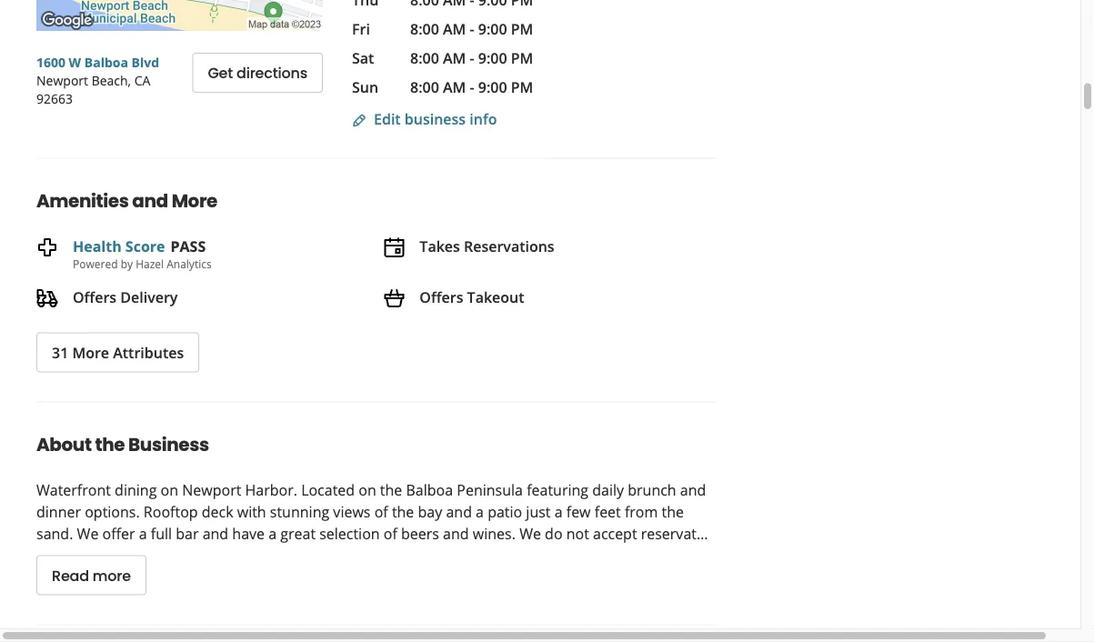 Task type: locate. For each thing, give the bounding box(es) containing it.
1 8:00 from the top
[[410, 19, 439, 39]]

1 vertical spatial pm
[[511, 48, 533, 68]]

1 offers from the left
[[73, 287, 117, 306]]

full
[[151, 523, 172, 543]]

24 order v2 image
[[36, 287, 58, 309]]

takes reservations
[[420, 236, 554, 256]]

ask the community element
[[36, 624, 715, 642]]

offers down powered
[[73, 287, 117, 306]]

2 offers from the left
[[420, 287, 463, 306]]

2 8:00 from the top
[[410, 48, 439, 68]]

8:00 for sat
[[410, 48, 439, 68]]

beers
[[401, 523, 439, 543]]

daily
[[592, 480, 624, 499]]

0 horizontal spatial offers
[[73, 287, 117, 306]]

3 9:00 from the top
[[478, 77, 507, 97]]

health score link
[[73, 236, 165, 256]]

more inside 31 more attributes dropdown button
[[72, 343, 109, 362]]

1 vertical spatial 8:00 am - 9:00 pm
[[410, 48, 533, 68]]

1 horizontal spatial on
[[359, 480, 376, 499]]

pm
[[511, 19, 533, 39], [511, 48, 533, 68], [511, 77, 533, 97]]

0 horizontal spatial balboa
[[84, 53, 128, 70]]

1 - from the top
[[470, 19, 474, 39]]

2 vertical spatial 8:00
[[410, 77, 439, 97]]

offers
[[73, 287, 117, 306], [420, 287, 463, 306]]

more
[[172, 188, 217, 213], [72, 343, 109, 362]]

balboa
[[84, 53, 128, 70], [406, 480, 453, 499]]

beach,
[[92, 71, 131, 89]]

2 pm from the top
[[511, 48, 533, 68]]

1 horizontal spatial we
[[519, 523, 541, 543]]

2 vertical spatial am
[[443, 77, 466, 97]]

sand.
[[36, 523, 73, 543]]

and
[[132, 188, 168, 213], [680, 480, 706, 499], [446, 501, 472, 521], [202, 523, 228, 543], [443, 523, 469, 543]]

deck
[[202, 501, 233, 521]]

1600
[[36, 53, 65, 70]]

2 8:00 am - 9:00 pm from the top
[[410, 48, 533, 68]]

0 vertical spatial newport
[[36, 71, 88, 89]]

2 vertical spatial pm
[[511, 77, 533, 97]]

1 8:00 am - 9:00 pm from the top
[[410, 19, 533, 39]]

1 vertical spatial am
[[443, 48, 466, 68]]

we down just
[[519, 523, 541, 543]]

pm for sun
[[511, 77, 533, 97]]

takes
[[420, 236, 460, 256]]

8:00
[[410, 19, 439, 39], [410, 48, 439, 68], [410, 77, 439, 97]]

the left bay
[[392, 501, 414, 521]]

3 8:00 am - 9:00 pm from the top
[[410, 77, 533, 97]]

0 horizontal spatial newport
[[36, 71, 88, 89]]

a down peninsula
[[476, 501, 484, 521]]

2 on from the left
[[359, 480, 376, 499]]

0 vertical spatial 9:00
[[478, 19, 507, 39]]

1 vertical spatial balboa
[[406, 480, 453, 499]]

by
[[121, 256, 133, 271]]

peninsula
[[457, 480, 523, 499]]

0 vertical spatial 8:00
[[410, 19, 439, 39]]

info
[[470, 109, 497, 129]]

9:00
[[478, 19, 507, 39], [478, 48, 507, 68], [478, 77, 507, 97]]

views
[[333, 501, 371, 521]]

on up rooftop
[[161, 480, 178, 499]]

31 more attributes button
[[36, 332, 199, 372]]

dining
[[115, 480, 157, 499]]

amenities and more element
[[7, 158, 730, 372]]

of
[[374, 501, 388, 521], [384, 523, 397, 543]]

balboa up bay
[[406, 480, 453, 499]]

0 horizontal spatial more
[[72, 343, 109, 362]]

amenities
[[36, 188, 129, 213]]

of left beers
[[384, 523, 397, 543]]

0 horizontal spatial we
[[77, 523, 99, 543]]

on
[[161, 480, 178, 499], [359, 480, 376, 499]]

1 horizontal spatial balboa
[[406, 480, 453, 499]]

on up 'views'
[[359, 480, 376, 499]]

0 vertical spatial -
[[470, 19, 474, 39]]

am
[[443, 19, 466, 39], [443, 48, 466, 68], [443, 77, 466, 97]]

more right the 31
[[72, 343, 109, 362]]

1 horizontal spatial newport
[[182, 480, 241, 499]]

the up the reservat
[[662, 501, 684, 521]]

newport up deck
[[182, 480, 241, 499]]

1 horizontal spatial more
[[172, 188, 217, 213]]

not
[[566, 523, 589, 543]]

stunning
[[270, 501, 329, 521]]

2 vertical spatial 9:00
[[478, 77, 507, 97]]

pm for sat
[[511, 48, 533, 68]]

24 medical v2 image
[[36, 236, 58, 258]]

2 - from the top
[[470, 48, 474, 68]]

newport
[[36, 71, 88, 89], [182, 480, 241, 499]]

we
[[77, 523, 99, 543], [519, 523, 541, 543]]

more
[[93, 565, 131, 586]]

amenities and more
[[36, 188, 217, 213]]

1 vertical spatial -
[[470, 48, 474, 68]]

2 we from the left
[[519, 523, 541, 543]]

waterfront
[[36, 480, 111, 499]]

16 pencil v2 image
[[352, 113, 367, 128]]

1 vertical spatial more
[[72, 343, 109, 362]]

more up pass
[[172, 188, 217, 213]]

2 vertical spatial -
[[470, 77, 474, 97]]

3 am from the top
[[443, 77, 466, 97]]

0 vertical spatial pm
[[511, 19, 533, 39]]

1 pm from the top
[[511, 19, 533, 39]]

am for sun
[[443, 77, 466, 97]]

a left full
[[139, 523, 147, 543]]

1 vertical spatial 9:00
[[478, 48, 507, 68]]

2 am from the top
[[443, 48, 466, 68]]

business
[[128, 431, 209, 457]]

brunch
[[628, 480, 676, 499]]

3 8:00 from the top
[[410, 77, 439, 97]]

we left offer
[[77, 523, 99, 543]]

-
[[470, 19, 474, 39], [470, 48, 474, 68], [470, 77, 474, 97]]

the
[[95, 431, 125, 457], [380, 480, 402, 499], [392, 501, 414, 521], [662, 501, 684, 521]]

1 am from the top
[[443, 19, 466, 39]]

few
[[566, 501, 591, 521]]

about the business
[[36, 431, 209, 457]]

31 more attributes
[[52, 343, 184, 362]]

1 horizontal spatial offers
[[420, 287, 463, 306]]

about
[[36, 431, 92, 457]]

balboa up the beach,
[[84, 53, 128, 70]]

a
[[476, 501, 484, 521], [554, 501, 563, 521], [139, 523, 147, 543], [268, 523, 277, 543]]

delivery
[[120, 287, 178, 306]]

2 9:00 from the top
[[478, 48, 507, 68]]

1 vertical spatial newport
[[182, 480, 241, 499]]

accept
[[593, 523, 637, 543]]

pass
[[171, 236, 206, 256]]

takeout
[[467, 287, 524, 306]]

2 vertical spatial 8:00 am - 9:00 pm
[[410, 77, 533, 97]]

bay
[[418, 501, 442, 521]]

0 vertical spatial am
[[443, 19, 466, 39]]

read
[[52, 565, 89, 586]]

a left few
[[554, 501, 563, 521]]

waterfront dining on newport harbor. located on the balboa peninsula featuring daily brunch and dinner options. rooftop deck with stunning views of the bay and a patio just a few feet from the sand. we offer a full bar and have a great selection of beers and wines.  we do not accept reservat …
[[36, 480, 708, 543]]

1 9:00 from the top
[[478, 19, 507, 39]]

read more
[[52, 565, 131, 586]]

fri
[[352, 19, 370, 39]]

3 - from the top
[[470, 77, 474, 97]]

offers right 24 shopping v2 image
[[420, 287, 463, 306]]

0 vertical spatial 8:00 am - 9:00 pm
[[410, 19, 533, 39]]

analytics
[[167, 256, 212, 271]]

1 vertical spatial 8:00
[[410, 48, 439, 68]]

of right 'views'
[[374, 501, 388, 521]]

3 pm from the top
[[511, 77, 533, 97]]

0 horizontal spatial on
[[161, 480, 178, 499]]

patio
[[488, 501, 522, 521]]

and right beers
[[443, 523, 469, 543]]

business
[[405, 109, 466, 129]]

8:00 am - 9:00 pm
[[410, 19, 533, 39], [410, 48, 533, 68], [410, 77, 533, 97]]

1600 w balboa blvd link
[[36, 53, 159, 70]]

offers for offers delivery
[[73, 287, 117, 306]]

newport up 92663
[[36, 71, 88, 89]]

wines.
[[473, 523, 516, 543]]

0 vertical spatial balboa
[[84, 53, 128, 70]]

offers delivery
[[73, 287, 178, 306]]

edit
[[374, 109, 401, 129]]



Task type: describe. For each thing, give the bounding box(es) containing it.
have
[[232, 523, 265, 543]]

8:00 am - 9:00 pm for sun
[[410, 77, 533, 97]]

reservations
[[464, 236, 554, 256]]

sun
[[352, 77, 378, 97]]

24 shopping v2 image
[[383, 287, 405, 309]]

selection
[[319, 523, 380, 543]]

1 we from the left
[[77, 523, 99, 543]]

the up beers
[[380, 480, 402, 499]]

pm for fri
[[511, 19, 533, 39]]

get directions
[[208, 63, 307, 83]]

8:00 am - 9:00 pm for sat
[[410, 48, 533, 68]]

- for sat
[[470, 48, 474, 68]]

read more button
[[36, 555, 146, 595]]

health
[[73, 236, 122, 256]]

do
[[545, 523, 563, 543]]

sat
[[352, 48, 374, 68]]

about the business element
[[7, 401, 715, 595]]

balboa inside the waterfront dining on newport harbor. located on the balboa peninsula featuring daily brunch and dinner options. rooftop deck with stunning views of the bay and a patio just a few feet from the sand. we offer a full bar and have a great selection of beers and wines.  we do not accept reservat …
[[406, 480, 453, 499]]

rooftop
[[144, 501, 198, 521]]

from
[[625, 501, 658, 521]]

hazel
[[136, 256, 164, 271]]

just
[[526, 501, 551, 521]]

8:00 am - 9:00 pm for fri
[[410, 19, 533, 39]]

9:00 for sat
[[478, 48, 507, 68]]

…
[[697, 523, 708, 543]]

a right have
[[268, 523, 277, 543]]

dinner
[[36, 501, 81, 521]]

am for fri
[[443, 19, 466, 39]]

great
[[280, 523, 316, 543]]

am for sat
[[443, 48, 466, 68]]

featuring
[[527, 480, 589, 499]]

map image
[[36, 0, 323, 31]]

and right 'brunch'
[[680, 480, 706, 499]]

health score pass powered by hazel analytics
[[73, 236, 212, 271]]

attributes
[[113, 343, 184, 362]]

edit business info button
[[352, 109, 497, 129]]

ca
[[134, 71, 150, 89]]

8:00 for fri
[[410, 19, 439, 39]]

9:00 for fri
[[478, 19, 507, 39]]

- for fri
[[470, 19, 474, 39]]

1 vertical spatial of
[[384, 523, 397, 543]]

31
[[52, 343, 68, 362]]

blvd
[[131, 53, 159, 70]]

the right about
[[95, 431, 125, 457]]

9:00 for sun
[[478, 77, 507, 97]]

1 on from the left
[[161, 480, 178, 499]]

and up score
[[132, 188, 168, 213]]

92663
[[36, 90, 73, 107]]

and down deck
[[202, 523, 228, 543]]

score
[[125, 236, 165, 256]]

located
[[301, 480, 355, 499]]

with
[[237, 501, 266, 521]]

0 vertical spatial more
[[172, 188, 217, 213]]

w
[[69, 53, 81, 70]]

24 reservation v2 image
[[383, 236, 405, 258]]

directions
[[236, 63, 307, 83]]

bar
[[176, 523, 199, 543]]

0 vertical spatial of
[[374, 501, 388, 521]]

reservat
[[641, 523, 697, 543]]

feet
[[595, 501, 621, 521]]

1600 w balboa blvd newport beach, ca 92663
[[36, 53, 159, 107]]

offer
[[102, 523, 135, 543]]

options.
[[85, 501, 140, 521]]

offers for offers takeout
[[420, 287, 463, 306]]

powered
[[73, 256, 118, 271]]

8:00 for sun
[[410, 77, 439, 97]]

get directions link
[[192, 53, 323, 93]]

harbor.
[[245, 480, 297, 499]]

balboa inside 1600 w balboa blvd newport beach, ca 92663
[[84, 53, 128, 70]]

newport inside 1600 w balboa blvd newport beach, ca 92663
[[36, 71, 88, 89]]

and right bay
[[446, 501, 472, 521]]

- for sun
[[470, 77, 474, 97]]

get
[[208, 63, 233, 83]]

newport inside the waterfront dining on newport harbor. located on the balboa peninsula featuring daily brunch and dinner options. rooftop deck with stunning views of the bay and a patio just a few feet from the sand. we offer a full bar and have a great selection of beers and wines.  we do not accept reservat …
[[182, 480, 241, 499]]

offers takeout
[[420, 287, 524, 306]]

edit business info
[[374, 109, 497, 129]]



Task type: vqa. For each thing, say whether or not it's contained in the screenshot.
the Offers associated with Offers Takeout
yes



